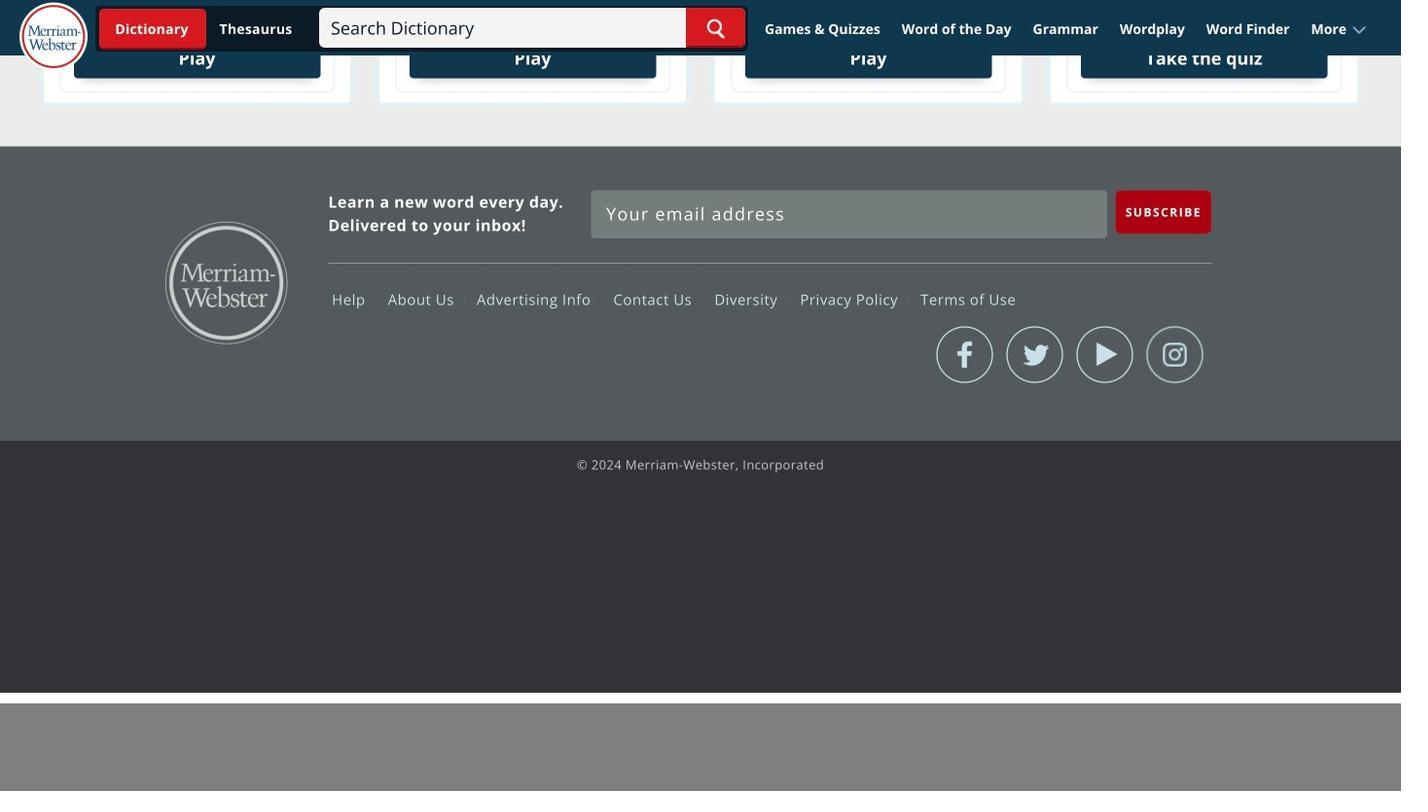 Task type: locate. For each thing, give the bounding box(es) containing it.
toggle search dictionary/thesaurus image
[[99, 9, 206, 50]]

Search search field
[[319, 8, 745, 48]]

search word image
[[706, 19, 725, 39]]



Task type: vqa. For each thing, say whether or not it's contained in the screenshot.
Play Quordle: Guess all four words in a limited number of tries.  Each of your guesses must be a real 5-letter word. Image
no



Task type: describe. For each thing, give the bounding box(es) containing it.
advertisement element
[[346, 704, 1055, 791]]

Subscribe submit
[[1116, 190, 1212, 234]]

merriam webster - established 1828 image
[[19, 2, 88, 72]]

Sign up for Merriam-Webster's Word of the Day newsletter text field
[[591, 190, 1107, 239]]



